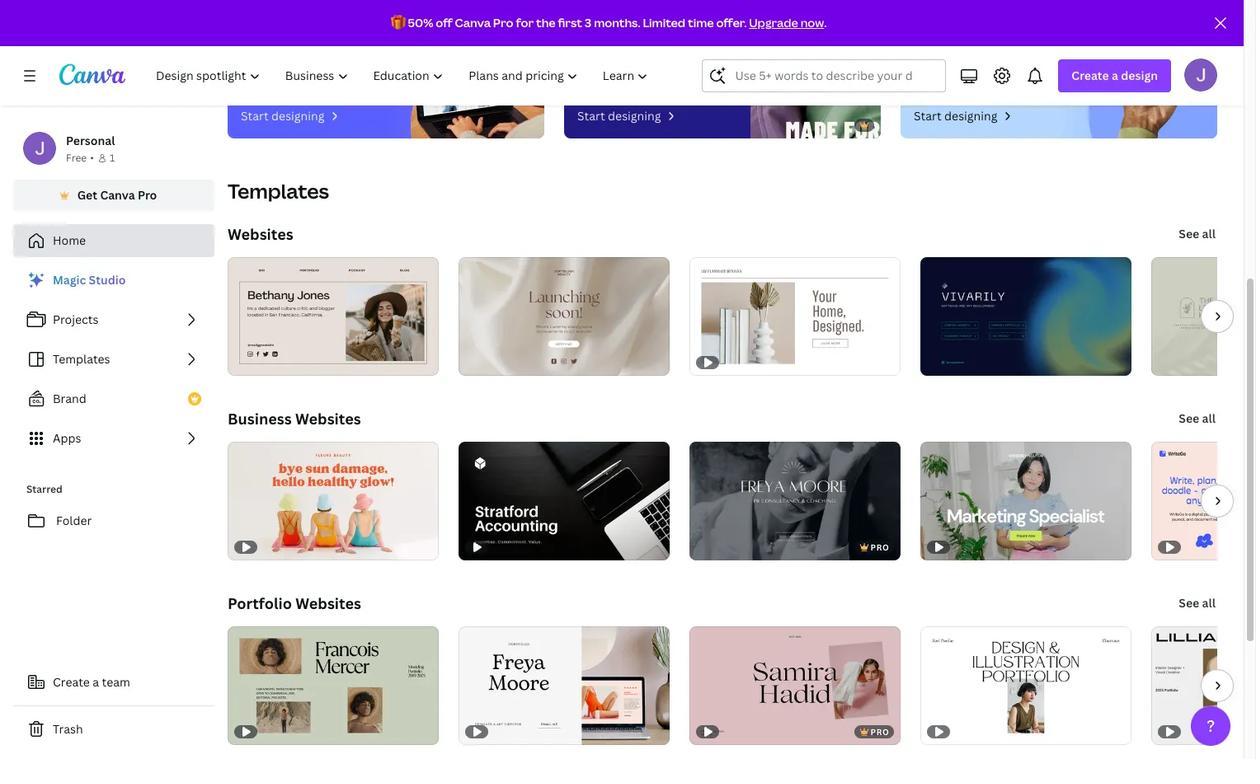 Task type: locate. For each thing, give the bounding box(es) containing it.
magic
[[53, 272, 86, 288]]

all for business
[[1203, 411, 1216, 427]]

0 horizontal spatial designing
[[272, 108, 325, 124]]

2 horizontal spatial canva
[[455, 15, 491, 31]]

1 horizontal spatial start designing
[[578, 108, 661, 124]]

2 vertical spatial see all link
[[1178, 587, 1218, 620]]

0 horizontal spatial templates
[[53, 351, 110, 367]]

2 see all link from the top
[[1178, 403, 1218, 436]]

2 see from the top
[[1179, 411, 1200, 427]]

1 horizontal spatial pro
[[493, 15, 514, 31]]

0 vertical spatial a
[[578, 40, 586, 59]]

trash
[[53, 722, 83, 738]]

see all link
[[1178, 218, 1218, 251], [1178, 403, 1218, 436], [1178, 587, 1218, 620]]

2 vertical spatial see
[[1179, 596, 1200, 611]]

2 with from the left
[[704, 20, 736, 40]]

start for make it your own with a custom domain
[[578, 108, 605, 124]]

for
[[516, 15, 534, 31]]

pro for portfolio websites
[[871, 727, 890, 738]]

1 horizontal spatial templates
[[228, 177, 329, 205]]

jacob simon image
[[1185, 59, 1218, 92]]

1 designing from the left
[[272, 108, 325, 124]]

1 horizontal spatial designing
[[608, 108, 661, 124]]

on
[[997, 40, 1016, 59]]

templates
[[228, 177, 329, 205], [53, 351, 110, 367]]

with right own
[[704, 20, 736, 40]]

apps link
[[13, 422, 215, 455]]

•
[[90, 151, 94, 165]]

responsive
[[914, 40, 993, 59]]

1 see all from the top
[[1179, 226, 1216, 242]]

1 horizontal spatial create
[[1072, 68, 1110, 83]]

create left design
[[1072, 68, 1110, 83]]

3 see all from the top
[[1179, 596, 1216, 611]]

1 vertical spatial all
[[1203, 411, 1216, 427]]

canva left out
[[241, 40, 286, 59]]

create inside button
[[53, 675, 90, 691]]

1 with from the left
[[365, 20, 396, 40]]

2 start from the left
[[578, 108, 605, 124]]

1 vertical spatial pro
[[871, 727, 890, 738]]

a left design
[[1112, 68, 1119, 83]]

3 start from the left
[[914, 108, 942, 124]]

custom
[[589, 40, 644, 59]]

create for create a team
[[53, 675, 90, 691]]

see
[[1179, 226, 1200, 242], [1179, 411, 1200, 427], [1179, 596, 1200, 611]]

see all
[[1179, 226, 1216, 242], [1179, 411, 1216, 427], [1179, 596, 1216, 611]]

templates up websites link
[[228, 177, 329, 205]]

templates down projects
[[53, 351, 110, 367]]

3 start designing from the left
[[914, 108, 998, 124]]

Search search field
[[736, 60, 914, 92]]

2 vertical spatial canva
[[100, 187, 135, 203]]

1 vertical spatial see all link
[[1178, 403, 1218, 436]]

0 vertical spatial pro
[[871, 542, 890, 554]]

see all link for portfolio
[[1178, 587, 1218, 620]]

canva right get
[[100, 187, 135, 203]]

free •
[[66, 151, 94, 165]]

1 vertical spatial canva
[[241, 40, 286, 59]]

2 all from the top
[[1203, 411, 1216, 427]]

3 see from the top
[[1179, 596, 1200, 611]]

0 horizontal spatial start designing
[[241, 108, 325, 124]]

online
[[315, 20, 361, 40]]

get canva pro button
[[13, 180, 215, 211]]

3 see all link from the top
[[1178, 587, 1218, 620]]

folder link
[[13, 505, 215, 538]]

1 vertical spatial see
[[1179, 411, 1200, 427]]

a inside create a team button
[[93, 675, 99, 691]]

1 start from the left
[[241, 108, 269, 124]]

personal
[[66, 133, 115, 149]]

2 vertical spatial a
[[93, 675, 99, 691]]

0 horizontal spatial a
[[93, 675, 99, 691]]

any
[[1019, 40, 1045, 59]]

pro up home link
[[138, 187, 157, 203]]

folder
[[56, 513, 92, 529]]

1 vertical spatial templates
[[53, 351, 110, 367]]

see all for portfolio
[[1179, 596, 1216, 611]]

stand out online with canva websites
[[241, 20, 396, 59]]

0 vertical spatial templates
[[228, 177, 329, 205]]

with
[[365, 20, 396, 40], [704, 20, 736, 40]]

a down 3
[[578, 40, 586, 59]]

a
[[578, 40, 586, 59], [1112, 68, 1119, 83], [93, 675, 99, 691]]

start designing for a
[[578, 108, 661, 124]]

websites inside stand out online with canva websites
[[289, 40, 355, 59]]

None search field
[[703, 59, 947, 92]]

2 see all from the top
[[1179, 411, 1216, 427]]

1 horizontal spatial with
[[704, 20, 736, 40]]

a for create a team
[[93, 675, 99, 691]]

2 horizontal spatial designing
[[945, 108, 998, 124]]

designing for websites
[[272, 108, 325, 124]]

3 designing from the left
[[945, 108, 998, 124]]

0 vertical spatial create
[[1072, 68, 1110, 83]]

create
[[1072, 68, 1110, 83], [53, 675, 90, 691]]

first
[[558, 15, 583, 31]]

0 horizontal spatial canva
[[100, 187, 135, 203]]

top level navigation element
[[145, 59, 663, 92]]

brand
[[53, 391, 86, 407]]

pro left the for
[[493, 15, 514, 31]]

get canva pro
[[77, 187, 157, 203]]

1 pro from the top
[[871, 542, 890, 554]]

create a team
[[53, 675, 130, 691]]

create left team
[[53, 675, 90, 691]]

start designing
[[241, 108, 325, 124], [578, 108, 661, 124], [914, 108, 998, 124]]

1 horizontal spatial a
[[578, 40, 586, 59]]

2 horizontal spatial start
[[914, 108, 942, 124]]

all
[[1203, 226, 1216, 242], [1203, 411, 1216, 427], [1203, 596, 1216, 611]]

get
[[77, 187, 97, 203]]

see for portfolio
[[1179, 596, 1200, 611]]

designing down device
[[945, 108, 998, 124]]

a left team
[[93, 675, 99, 691]]

canva right off
[[455, 15, 491, 31]]

folder button
[[13, 505, 215, 538]]

designing down stand out online with canva websites
[[272, 108, 325, 124]]

list
[[13, 264, 215, 455]]

pro
[[871, 542, 890, 554], [871, 727, 890, 738]]

your
[[634, 20, 667, 40]]

2 start designing from the left
[[578, 108, 661, 124]]

1 vertical spatial pro
[[138, 187, 157, 203]]

0 horizontal spatial start
[[241, 108, 269, 124]]

1 vertical spatial create
[[53, 675, 90, 691]]

with left '50%'
[[365, 20, 396, 40]]

0 vertical spatial see all link
[[1178, 218, 1218, 251]]

2 horizontal spatial a
[[1112, 68, 1119, 83]]

2 vertical spatial all
[[1203, 596, 1216, 611]]

2 vertical spatial see all
[[1179, 596, 1216, 611]]

0 horizontal spatial with
[[365, 20, 396, 40]]

domain
[[647, 40, 702, 59]]

1 start designing from the left
[[241, 108, 325, 124]]

1 vertical spatial a
[[1112, 68, 1119, 83]]

portfolio websites
[[228, 594, 361, 614]]

0 horizontal spatial create
[[53, 675, 90, 691]]

1 horizontal spatial canva
[[241, 40, 286, 59]]

canva
[[455, 15, 491, 31], [241, 40, 286, 59], [100, 187, 135, 203]]

0 vertical spatial see
[[1179, 226, 1200, 242]]

designing
[[272, 108, 325, 124], [608, 108, 661, 124], [945, 108, 998, 124]]

0 vertical spatial all
[[1203, 226, 1216, 242]]

a inside create a design dropdown button
[[1112, 68, 1119, 83]]

1 horizontal spatial start
[[578, 108, 605, 124]]

0 horizontal spatial pro
[[138, 187, 157, 203]]

start
[[241, 108, 269, 124], [578, 108, 605, 124], [914, 108, 942, 124]]

websites
[[289, 40, 355, 59], [228, 224, 294, 244], [295, 409, 361, 429], [296, 594, 361, 614]]

create a team button
[[13, 667, 215, 700]]

own
[[671, 20, 701, 40]]

3 all from the top
[[1203, 596, 1216, 611]]

create inside dropdown button
[[1072, 68, 1110, 83]]

1 see all link from the top
[[1178, 218, 1218, 251]]

0 vertical spatial see all
[[1179, 226, 1216, 242]]

start for beautiful and responsive on any device
[[914, 108, 942, 124]]

2 pro from the top
[[871, 727, 890, 738]]

make
[[578, 20, 616, 40]]

3
[[585, 15, 592, 31]]

trash link
[[13, 714, 215, 747]]

templates link
[[13, 343, 215, 376]]

1 vertical spatial see all
[[1179, 411, 1216, 427]]

create a design button
[[1059, 59, 1172, 92]]

pro
[[493, 15, 514, 31], [138, 187, 157, 203]]

designing down the custom
[[608, 108, 661, 124]]

0 vertical spatial pro
[[493, 15, 514, 31]]

2 horizontal spatial start designing
[[914, 108, 998, 124]]

upgrade
[[749, 15, 799, 31]]

start designing for websites
[[241, 108, 325, 124]]

2 designing from the left
[[608, 108, 661, 124]]

out
[[287, 20, 312, 40]]



Task type: describe. For each thing, give the bounding box(es) containing it.
home
[[53, 233, 86, 248]]

.
[[824, 15, 827, 31]]

with inside stand out online with canva websites
[[365, 20, 396, 40]]

canva inside get canva pro button
[[100, 187, 135, 203]]

list containing magic studio
[[13, 264, 215, 455]]

🎁
[[391, 15, 406, 31]]

see for business
[[1179, 411, 1200, 427]]

designing for a
[[608, 108, 661, 124]]

apps
[[53, 431, 81, 446]]

see all for business
[[1179, 411, 1216, 427]]

studio
[[89, 272, 126, 288]]

portfolio
[[228, 594, 292, 614]]

projects link
[[13, 304, 215, 337]]

it
[[620, 20, 630, 40]]

stand
[[241, 20, 284, 40]]

beautiful and responsive on any device
[[914, 20, 1045, 79]]

and
[[985, 20, 1012, 40]]

brand link
[[13, 383, 215, 416]]

0 vertical spatial canva
[[455, 15, 491, 31]]

1
[[110, 151, 115, 165]]

portfolio websites link
[[228, 594, 361, 614]]

magic studio link
[[13, 264, 215, 297]]

all for portfolio
[[1203, 596, 1216, 611]]

projects
[[53, 312, 99, 328]]

websites link
[[228, 224, 294, 244]]

create for create a design
[[1072, 68, 1110, 83]]

with inside make it your own with a custom domain
[[704, 20, 736, 40]]

canva inside stand out online with canva websites
[[241, 40, 286, 59]]

off
[[436, 15, 453, 31]]

upgrade now button
[[749, 15, 824, 31]]

create a design
[[1072, 68, 1158, 83]]

business websites
[[228, 409, 361, 429]]

device
[[914, 59, 962, 79]]

months.
[[594, 15, 641, 31]]

50%
[[408, 15, 434, 31]]

start for stand out online with canva websites
[[241, 108, 269, 124]]

make it your own with a custom domain
[[578, 20, 736, 59]]

pro for business websites
[[871, 542, 890, 554]]

home link
[[13, 224, 215, 257]]

1 see from the top
[[1179, 226, 1200, 242]]

🎁 50% off canva pro for the first 3 months. limited time offer. upgrade now .
[[391, 15, 827, 31]]

business websites link
[[228, 409, 361, 429]]

magic studio
[[53, 272, 126, 288]]

design
[[1122, 68, 1158, 83]]

a for create a design
[[1112, 68, 1119, 83]]

beautiful
[[914, 20, 981, 40]]

the
[[536, 15, 556, 31]]

a inside make it your own with a custom domain
[[578, 40, 586, 59]]

designing for device
[[945, 108, 998, 124]]

free
[[66, 151, 87, 165]]

time
[[688, 15, 714, 31]]

team
[[102, 675, 130, 691]]

start designing for device
[[914, 108, 998, 124]]

limited
[[643, 15, 686, 31]]

pro inside get canva pro button
[[138, 187, 157, 203]]

starred
[[26, 483, 63, 497]]

templates inside list
[[53, 351, 110, 367]]

now
[[801, 15, 824, 31]]

business
[[228, 409, 292, 429]]

offer.
[[717, 15, 747, 31]]

1 all from the top
[[1203, 226, 1216, 242]]

see all link for business
[[1178, 403, 1218, 436]]



Task type: vqa. For each thing, say whether or not it's contained in the screenshot.
Apps at the bottom
yes



